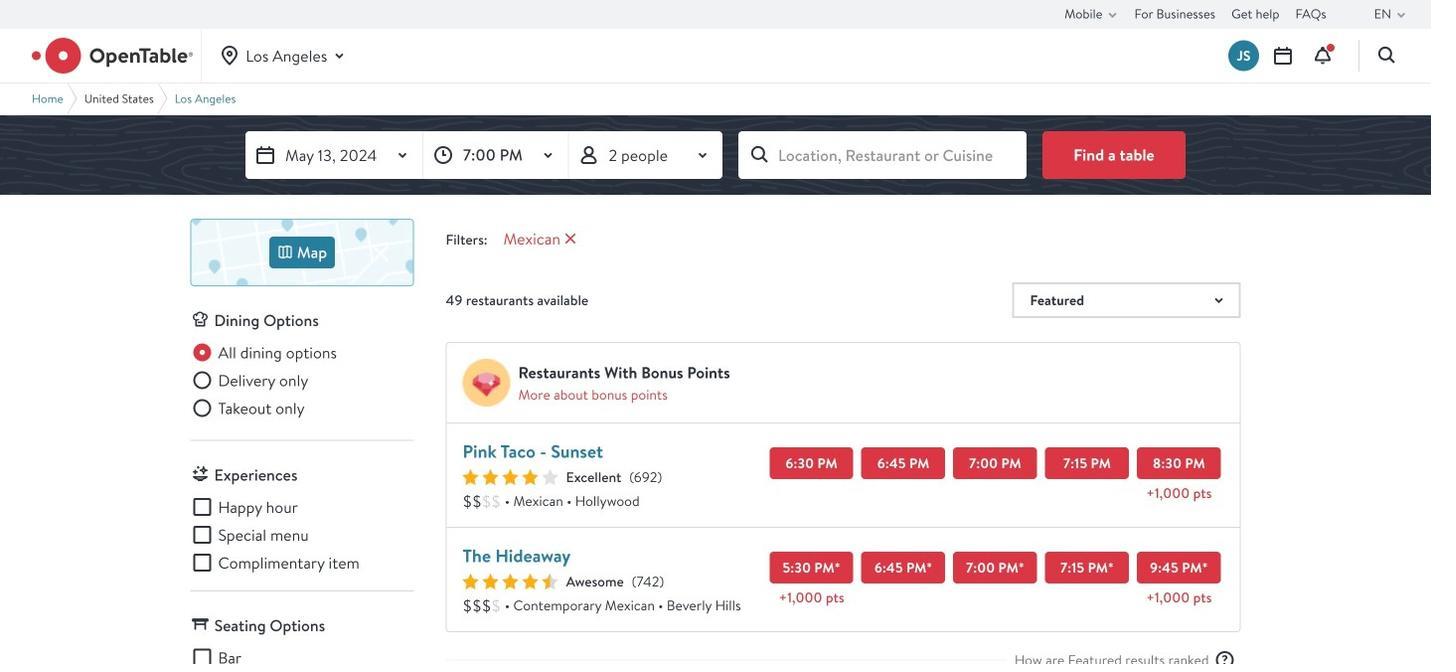 Task type: locate. For each thing, give the bounding box(es) containing it.
1 vertical spatial group
[[190, 495, 414, 575]]

group
[[190, 341, 414, 424], [190, 495, 414, 575]]

None radio
[[190, 368, 309, 392], [190, 396, 305, 420], [190, 368, 309, 392], [190, 396, 305, 420]]

None field
[[739, 131, 1027, 179]]

0 vertical spatial group
[[190, 341, 414, 424]]

None radio
[[190, 341, 337, 364]]

Please input a Location, Restaurant or Cuisine field
[[739, 131, 1027, 179]]



Task type: describe. For each thing, give the bounding box(es) containing it.
4.4 stars image
[[463, 574, 558, 590]]

opentable logo image
[[32, 38, 193, 74]]

2 group from the top
[[190, 495, 414, 575]]

bonus point image
[[463, 359, 511, 407]]

1 group from the top
[[190, 341, 414, 424]]

4 stars image
[[463, 469, 558, 485]]



Task type: vqa. For each thing, say whether or not it's contained in the screenshot.
2nd "group"
yes



